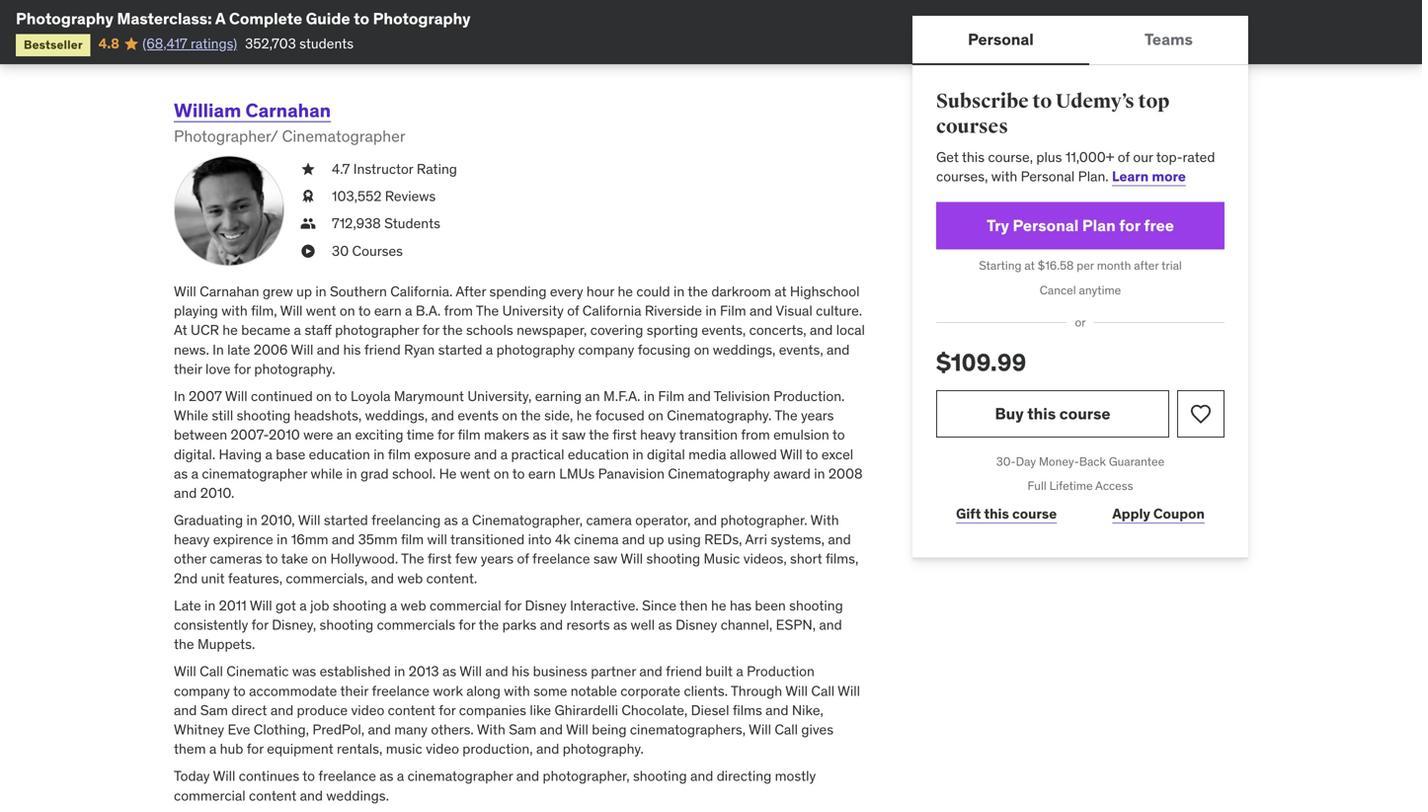 Task type: vqa. For each thing, say whether or not it's contained in the screenshot.
the made
no



Task type: describe. For each thing, give the bounding box(es) containing it.
on up makers
[[502, 407, 518, 424]]

instructor
[[353, 160, 413, 178]]

xsmall image for 30 courses
[[300, 241, 316, 261]]

to down emulsion
[[806, 445, 819, 463]]

in up the riverside
[[674, 283, 685, 300]]

shooting up 2007-
[[237, 407, 291, 424]]

subscribe to udemy's top courses
[[937, 89, 1170, 139]]

-
[[174, 17, 180, 35]]

1 vertical spatial film
[[658, 387, 685, 405]]

coupon
[[1154, 505, 1205, 523]]

trial
[[1162, 258, 1182, 273]]

a left base
[[265, 445, 273, 463]]

a down music
[[397, 767, 404, 785]]

side,
[[544, 407, 573, 424]]

0 horizontal spatial company
[[174, 682, 230, 700]]

0 horizontal spatial video
[[351, 701, 385, 719]]

xsmall image for 4.7 instructor rating
[[300, 160, 316, 179]]

riverside
[[645, 302, 702, 320]]

built
[[706, 663, 733, 680]]

1 vertical spatial content
[[249, 787, 297, 804]]

darkroom
[[712, 283, 771, 300]]

or
[[1075, 315, 1086, 330]]

103,552 reviews
[[332, 187, 436, 205]]

shooting up espn,
[[790, 597, 844, 614]]

for down late
[[234, 360, 251, 378]]

william carnahan link
[[174, 98, 331, 122]]

in left 2013
[[394, 663, 405, 680]]

this for gift
[[984, 505, 1010, 523]]

the down consistently
[[174, 635, 194, 653]]

teams
[[1145, 29, 1193, 49]]

to right the guide
[[354, 8, 370, 29]]

unit
[[201, 569, 225, 587]]

personal inside button
[[968, 29, 1034, 49]]

for left disney,
[[252, 616, 269, 634]]

the left parks at the bottom left
[[479, 616, 499, 634]]

shooting down the job
[[320, 616, 374, 634]]

1 vertical spatial sam
[[509, 721, 537, 738]]

wishlist image
[[1190, 402, 1213, 426]]

0 vertical spatial his
[[343, 341, 361, 358]]

0 horizontal spatial weddings,
[[365, 407, 428, 424]]

1 horizontal spatial up
[[649, 531, 664, 548]]

he left has on the right bottom
[[711, 597, 727, 614]]

0 vertical spatial cinematographer
[[202, 465, 307, 482]]

personal button
[[913, 16, 1090, 63]]

0 vertical spatial content
[[388, 701, 436, 719]]

0 vertical spatial commercial
[[430, 597, 501, 614]]

1 photography from the left
[[16, 8, 113, 29]]

will down films
[[749, 721, 772, 738]]

for down work
[[439, 701, 456, 719]]

could
[[637, 283, 670, 300]]

commercials
[[377, 616, 455, 634]]

0 horizontal spatial went
[[306, 302, 336, 320]]

b.a.
[[416, 302, 441, 320]]

0 horizontal spatial first
[[428, 550, 452, 568]]

1 horizontal spatial went
[[460, 465, 491, 482]]

shooting down the using
[[647, 550, 701, 568]]

as down music
[[380, 767, 394, 785]]

late
[[174, 597, 201, 614]]

0 horizontal spatial disney
[[525, 597, 567, 614]]

will down staff
[[291, 341, 314, 358]]

graduating
[[174, 511, 243, 529]]

0 vertical spatial film
[[458, 426, 481, 444]]

southern
[[330, 283, 387, 300]]

as up work
[[443, 663, 457, 680]]

news.
[[174, 341, 209, 358]]

as up will
[[444, 511, 458, 529]]

2 vertical spatial the
[[401, 550, 424, 568]]

1 vertical spatial from
[[741, 426, 770, 444]]

the left schools
[[443, 321, 463, 339]]

courses
[[352, 242, 403, 260]]

nike,
[[792, 701, 824, 719]]

others.
[[431, 721, 474, 738]]

a left staff
[[294, 321, 301, 339]]

30 courses
[[332, 242, 403, 260]]

will down grew
[[280, 302, 303, 320]]

for down b.a.
[[423, 321, 440, 339]]

the left side, at the left bottom
[[521, 407, 541, 424]]

transitioned
[[451, 531, 525, 548]]

1 vertical spatial video
[[426, 740, 459, 758]]

as down digital.
[[174, 465, 188, 482]]

a left the job
[[300, 597, 307, 614]]

buy this course
[[995, 403, 1111, 424]]

consistently
[[174, 616, 248, 634]]

music
[[386, 740, 423, 758]]

directing
[[717, 767, 772, 785]]

to left take
[[265, 550, 278, 568]]

a up commercials
[[390, 597, 397, 614]]

emulsion
[[774, 426, 830, 444]]

0 horizontal spatial of
[[517, 550, 529, 568]]

channel,
[[721, 616, 773, 634]]

for up parks at the bottom left
[[505, 597, 522, 614]]

teams button
[[1090, 16, 1249, 63]]

2 vertical spatial freelance
[[319, 767, 376, 785]]

to down practical
[[512, 465, 525, 482]]

0 horizontal spatial years
[[481, 550, 514, 568]]

them
[[174, 740, 206, 758]]

will down ghirardelli
[[566, 721, 589, 738]]

2 vertical spatial personal
[[1013, 215, 1079, 236]]

films,
[[826, 550, 859, 568]]

since
[[642, 597, 677, 614]]

35mm
[[358, 531, 398, 548]]

learn
[[1112, 167, 1149, 185]]

newspaper,
[[517, 321, 587, 339]]

william carnahan image
[[174, 156, 285, 266]]

2 vertical spatial call
[[775, 721, 798, 738]]

of inside get this course, plus 11,000+ of our top-rated courses, with personal plan.
[[1118, 148, 1130, 166]]

was
[[292, 663, 316, 680]]

0 vertical spatial in
[[213, 341, 224, 358]]

get
[[937, 148, 959, 166]]

using
[[668, 531, 701, 548]]

will down hub
[[213, 767, 236, 785]]

cinema
[[574, 531, 619, 548]]

cinematic
[[226, 663, 289, 680]]

students
[[300, 34, 354, 52]]

loyola
[[351, 387, 391, 405]]

mostly
[[775, 767, 816, 785]]

a right built
[[736, 663, 744, 680]]

as down since
[[658, 616, 673, 634]]

direct
[[231, 701, 267, 719]]

1 vertical spatial with
[[221, 302, 248, 320]]

in left grad on the left
[[346, 465, 357, 482]]

courses,
[[937, 167, 988, 185]]

shooting right the job
[[333, 597, 387, 614]]

in up "panavision"
[[633, 445, 644, 463]]

for up the exposure at the bottom
[[438, 426, 455, 444]]

apply coupon
[[1113, 505, 1205, 523]]

will up the along
[[460, 663, 482, 680]]

carnahan for will
[[200, 283, 259, 300]]

photographer,
[[543, 767, 630, 785]]

to down 'southern'
[[358, 302, 371, 320]]

2007-
[[231, 426, 269, 444]]

1 horizontal spatial earn
[[528, 465, 556, 482]]

william
[[174, 98, 241, 122]]

focusing
[[638, 341, 691, 358]]

m.f.a.
[[604, 387, 641, 405]]

0 vertical spatial the
[[476, 302, 499, 320]]

top
[[1139, 89, 1170, 114]]

will up nike,
[[786, 682, 808, 700]]

got
[[276, 597, 296, 614]]

per
[[1077, 258, 1094, 273]]

became
[[241, 321, 291, 339]]

1 vertical spatial an
[[337, 426, 352, 444]]

to up headshots,
[[335, 387, 347, 405]]

will down consistently
[[174, 663, 196, 680]]

1 vertical spatial web
[[401, 597, 426, 614]]

today
[[174, 767, 210, 785]]

0 horizontal spatial their
[[174, 360, 202, 378]]

to inside subscribe to udemy's top courses
[[1033, 89, 1052, 114]]

will left 'got'
[[250, 597, 272, 614]]

try personal plan for free link
[[937, 202, 1225, 249]]

earning
[[535, 387, 582, 405]]

0 vertical spatial earn
[[374, 302, 402, 320]]

2 vertical spatial with
[[504, 682, 530, 700]]

in left 2008
[[814, 465, 825, 482]]

0 horizontal spatial sam
[[200, 701, 228, 719]]

0 horizontal spatial commercial
[[174, 787, 246, 804]]

corporate
[[621, 682, 681, 700]]

the down focused
[[589, 426, 609, 444]]

films
[[733, 701, 763, 719]]

0 vertical spatial weddings,
[[713, 341, 776, 358]]

in left 'southern'
[[315, 283, 327, 300]]

videos,
[[744, 550, 787, 568]]

0 horizontal spatial friend
[[364, 341, 401, 358]]

try personal plan for free
[[987, 215, 1175, 236]]

between
[[174, 426, 227, 444]]

2 education from the left
[[568, 445, 629, 463]]

on right focused
[[648, 407, 664, 424]]

will right through
[[838, 682, 860, 700]]

0 vertical spatial from
[[444, 302, 473, 320]]

0 horizontal spatial up
[[296, 283, 312, 300]]

will up award
[[780, 445, 803, 463]]

digital.
[[174, 445, 215, 463]]

back
[[1080, 454, 1106, 469]]

0 horizontal spatial heavy
[[174, 531, 210, 548]]

$109.99
[[937, 348, 1027, 377]]

1 vertical spatial film
[[388, 445, 411, 463]]

0 horizontal spatial photography.
[[254, 360, 335, 378]]

having
[[219, 445, 262, 463]]

30-day money-back guarantee full lifetime access
[[997, 454, 1165, 494]]

1 horizontal spatial his
[[512, 663, 530, 680]]

103,552
[[332, 187, 382, 205]]

partner
[[591, 663, 636, 680]]

apply
[[1113, 505, 1151, 523]]

cancel
[[1040, 282, 1077, 298]]

to down equipment
[[303, 767, 315, 785]]

on up headshots,
[[316, 387, 332, 405]]

1 horizontal spatial first
[[613, 426, 637, 444]]

0 vertical spatial freelance
[[533, 550, 590, 568]]

a left b.a.
[[405, 302, 413, 320]]

on down makers
[[494, 465, 509, 482]]

will up playing
[[174, 283, 196, 300]]

take
[[281, 550, 308, 568]]

712,938 students
[[332, 215, 441, 232]]

in up consistently
[[205, 597, 216, 614]]

shooting down cinematographers,
[[633, 767, 687, 785]]

0 horizontal spatial with
[[477, 721, 506, 738]]

0 vertical spatial call
[[200, 663, 223, 680]]

a down schools
[[486, 341, 493, 358]]

0 vertical spatial events,
[[702, 321, 746, 339]]

been
[[755, 597, 786, 614]]



Task type: locate. For each thing, give the bounding box(es) containing it.
in down darkroom at the top
[[706, 302, 717, 320]]

course inside button
[[1060, 403, 1111, 424]]

started up 35mm
[[324, 511, 368, 529]]

from up allowed
[[741, 426, 770, 444]]

(68,417 ratings)
[[143, 34, 237, 52]]

2 horizontal spatial call
[[811, 682, 835, 700]]

he up california on the left
[[618, 283, 633, 300]]

on down sporting
[[694, 341, 710, 358]]

for down content.
[[459, 616, 476, 634]]

guide
[[306, 8, 350, 29]]

1 vertical spatial events,
[[779, 341, 824, 358]]

4.7
[[332, 160, 350, 178]]

show
[[174, 46, 211, 64]]

film up school.
[[388, 445, 411, 463]]

companies
[[459, 701, 527, 719]]

1 horizontal spatial from
[[741, 426, 770, 444]]

photography right the guide
[[373, 8, 471, 29]]

0 horizontal spatial course
[[1013, 505, 1057, 523]]

0 horizontal spatial an
[[337, 426, 352, 444]]

carnahan up cinematographer
[[246, 98, 331, 122]]

photography
[[497, 341, 575, 358]]

month
[[1097, 258, 1132, 273]]

1 horizontal spatial cinematographer
[[408, 767, 513, 785]]

freelancing
[[372, 511, 441, 529]]

well
[[631, 616, 655, 634]]

course down the full
[[1013, 505, 1057, 523]]

first down focused
[[613, 426, 637, 444]]

1 vertical spatial at
[[775, 283, 787, 300]]

schools
[[466, 321, 513, 339]]

2010,
[[261, 511, 295, 529]]

content
[[388, 701, 436, 719], [249, 787, 297, 804]]

this for buy
[[1028, 403, 1056, 424]]

events, down concerts,
[[779, 341, 824, 358]]

exposure
[[414, 445, 471, 463]]

0 vertical spatial went
[[306, 302, 336, 320]]

weddings, down concerts,
[[713, 341, 776, 358]]

xsmall image
[[300, 160, 316, 179], [300, 214, 316, 233]]

exciting
[[355, 426, 404, 444]]

education up lmus
[[568, 445, 629, 463]]

1 horizontal spatial video
[[426, 740, 459, 758]]

to up excel at the bottom of page
[[833, 426, 845, 444]]

film down the 'events'
[[458, 426, 481, 444]]

a up 'transitioned'
[[462, 511, 469, 529]]

carnahan inside will carnahan grew up in southern california. after spending every hour he could in the darkroom at highschool playing with film, will went on to earn a b.a. from the university of california riverside in film and visual culture. at ucr he became a staff photographer for the schools newspaper, covering sporting events, concerts, and local news. in late 2006 will and his friend ryan started a photography company focusing on weddings, events, and their love for photography. in 2007 will continued on to loyola marymount university, earning an m.f.a. in film and telivision production. while still shooting headshots, weddings, and events on the side, he focused on cinematography. the years between 2007-2010 were an exciting time for film makers as it saw the first heavy transition from emulsion to digital. having a base education in film exposure and a practical education in digital media allowed will to excel as a cinematographer while in grad school. he went on to earn lmus panavision cinematography award in 2008 and 2010. graduating in 2010, will started freelancing as a cinematographer, camera operator, and photographer. with heavy expirence in 16mm and 35mm film will transitioned into 4k cinema and up using reds, arri systems, and other cameras to take on hollywood. the first few years of freelance saw will shooting music videos, short films, 2nd unit features, commercials, and web content. late in 2011 will got a job shooting a web commercial for disney interactive. since then he has been shooting consistently for disney, shooting commercials for the parks and resorts as well as disney channel, espn, and the muppets. will call cinematic was established in 2013 as will and his business partner and friend built a production company to accommodate their freelance work along with some notable corporate clients. through will call will and sam direct and produce video content for companies like ghirardelli chocolate, diesel films and nike, whitney eve clothing, predpol, and many others. with sam and will being cinematographers, will call gives them a hub for equipment rentals, music video production, and photography. today will continues to freelance as a cinematographer and photographer, shooting and directing mostly commercial content and weddings.
[[200, 283, 259, 300]]

events
[[458, 407, 499, 424]]

in down 2010,
[[277, 531, 288, 548]]

media
[[689, 445, 727, 463]]

some
[[534, 682, 567, 700]]

with inside get this course, plus 11,000+ of our top-rated courses, with personal plan.
[[992, 167, 1018, 185]]

for
[[1120, 215, 1141, 236], [423, 321, 440, 339], [234, 360, 251, 378], [438, 426, 455, 444], [505, 597, 522, 614], [252, 616, 269, 634], [459, 616, 476, 634], [439, 701, 456, 719], [247, 740, 264, 758]]

carnahan for william
[[246, 98, 331, 122]]

0 horizontal spatial started
[[324, 511, 368, 529]]

1 vertical spatial saw
[[594, 550, 618, 568]]

1 xsmall image from the top
[[300, 160, 316, 179]]

1 horizontal spatial friend
[[666, 663, 702, 680]]

1 vertical spatial xsmall image
[[300, 187, 316, 206]]

1 vertical spatial heavy
[[174, 531, 210, 548]]

0 horizontal spatial cinematographer
[[202, 465, 307, 482]]

0 horizontal spatial in
[[174, 387, 185, 405]]

1 vertical spatial weddings,
[[365, 407, 428, 424]]

learn more
[[1112, 167, 1186, 185]]

0 vertical spatial an
[[585, 387, 600, 405]]

he up late
[[223, 321, 238, 339]]

1 vertical spatial course
[[1013, 505, 1057, 523]]

cinematography.
[[667, 407, 772, 424]]

course
[[1060, 403, 1111, 424], [1013, 505, 1057, 523]]

photographer
[[335, 321, 419, 339]]

on down 'southern'
[[340, 302, 355, 320]]

an left m.f.a.
[[585, 387, 600, 405]]

other
[[174, 550, 206, 568]]

0 vertical spatial with
[[811, 511, 839, 529]]

1 horizontal spatial their
[[340, 682, 369, 700]]

freelance down 4k
[[533, 550, 590, 568]]

1 horizontal spatial film
[[720, 302, 747, 320]]

at up visual
[[775, 283, 787, 300]]

this up courses,
[[962, 148, 985, 166]]

then
[[680, 597, 708, 614]]

0 horizontal spatial call
[[200, 663, 223, 680]]

this inside button
[[1028, 403, 1056, 424]]

0 vertical spatial up
[[296, 283, 312, 300]]

still
[[212, 407, 233, 424]]

hour
[[587, 283, 615, 300]]

accommodate
[[249, 682, 337, 700]]

of
[[1118, 148, 1130, 166], [567, 302, 579, 320], [517, 550, 529, 568]]

xsmall image left 4.7
[[300, 160, 316, 179]]

day
[[1016, 454, 1036, 469]]

0 vertical spatial company
[[578, 341, 635, 358]]

free
[[1144, 215, 1175, 236]]

0 vertical spatial this
[[962, 148, 985, 166]]

carnahan inside william carnahan photographer/ cinematographer
[[246, 98, 331, 122]]

lifetime
[[1050, 478, 1093, 494]]

0 horizontal spatial film
[[658, 387, 685, 405]]

as left "well"
[[613, 616, 628, 634]]

hub
[[220, 740, 243, 758]]

film down freelancing
[[401, 531, 424, 548]]

went right he
[[460, 465, 491, 482]]

freelance down 2013
[[372, 682, 430, 700]]

reds,
[[705, 531, 742, 548]]

0 vertical spatial saw
[[562, 426, 586, 444]]

video up predpol,
[[351, 701, 385, 719]]

to up direct
[[233, 682, 246, 700]]

an down headshots,
[[337, 426, 352, 444]]

1 vertical spatial freelance
[[372, 682, 430, 700]]

1 horizontal spatial started
[[438, 341, 483, 358]]

a left hub
[[209, 740, 217, 758]]

of left our
[[1118, 148, 1130, 166]]

this for get
[[962, 148, 985, 166]]

1 vertical spatial started
[[324, 511, 368, 529]]

william carnahan photographer/ cinematographer
[[174, 98, 406, 146]]

he right side, at the left bottom
[[577, 407, 592, 424]]

friend down 'photographer'
[[364, 341, 401, 358]]

2 xsmall image from the top
[[300, 214, 316, 233]]

2 vertical spatial xsmall image
[[300, 241, 316, 261]]

1 horizontal spatial disney
[[676, 616, 718, 634]]

0 vertical spatial web
[[397, 569, 423, 587]]

years down 'transitioned'
[[481, 550, 514, 568]]

visual
[[776, 302, 813, 320]]

1 horizontal spatial years
[[801, 407, 834, 424]]

0 horizontal spatial earn
[[374, 302, 402, 320]]

at inside will carnahan grew up in southern california. after spending every hour he could in the darkroom at highschool playing with film, will went on to earn a b.a. from the university of california riverside in film and visual culture. at ucr he became a staff photographer for the schools newspaper, covering sporting events, concerts, and local news. in late 2006 will and his friend ryan started a photography company focusing on weddings, events, and their love for photography. in 2007 will continued on to loyola marymount university, earning an m.f.a. in film and telivision production. while still shooting headshots, weddings, and events on the side, he focused on cinematography. the years between 2007-2010 were an exciting time for film makers as it saw the first heavy transition from emulsion to digital. having a base education in film exposure and a practical education in digital media allowed will to excel as a cinematographer while in grad school. he went on to earn lmus panavision cinematography award in 2008 and 2010. graduating in 2010, will started freelancing as a cinematographer, camera operator, and photographer. with heavy expirence in 16mm and 35mm film will transitioned into 4k cinema and up using reds, arri systems, and other cameras to take on hollywood. the first few years of freelance saw will shooting music videos, short films, 2nd unit features, commercials, and web content. late in 2011 will got a job shooting a web commercial for disney interactive. since then he has been shooting consistently for disney, shooting commercials for the parks and resorts as well as disney channel, espn, and the muppets. will call cinematic was established in 2013 as will and his business partner and friend built a production company to accommodate their freelance work along with some notable corporate clients. through will call will and sam direct and produce video content for companies like ghirardelli chocolate, diesel films and nike, whitney eve clothing, predpol, and many others. with sam and will being cinematographers, will call gives them a hub for equipment rentals, music video production, and photography. today will continues to freelance as a cinematographer and photographer, shooting and directing mostly commercial content and weddings.
[[775, 283, 787, 300]]

0 vertical spatial first
[[613, 426, 637, 444]]

video down others.
[[426, 740, 459, 758]]

operator,
[[635, 511, 691, 529]]

cinematographer down having
[[202, 465, 307, 482]]

352,703
[[245, 34, 296, 52]]

friend
[[364, 341, 401, 358], [666, 663, 702, 680]]

0 vertical spatial their
[[174, 360, 202, 378]]

will up still
[[225, 387, 248, 405]]

lmus
[[559, 465, 595, 482]]

espn,
[[776, 616, 816, 634]]

xsmall image for 103,552 reviews
[[300, 187, 316, 206]]

1 education from the left
[[309, 445, 370, 463]]

course for buy this course
[[1060, 403, 1111, 424]]

our
[[1134, 148, 1154, 166]]

masterclass:
[[117, 8, 212, 29]]

xsmall image right less
[[244, 48, 260, 64]]

ryan
[[404, 341, 435, 358]]

music
[[704, 550, 740, 568]]

1 vertical spatial friend
[[666, 663, 702, 680]]

a down makers
[[501, 445, 508, 463]]

of down "into"
[[517, 550, 529, 568]]

1 vertical spatial went
[[460, 465, 491, 482]]

personal inside get this course, plus 11,000+ of our top-rated courses, with personal plan.
[[1021, 167, 1075, 185]]

on
[[340, 302, 355, 320], [694, 341, 710, 358], [316, 387, 332, 405], [502, 407, 518, 424], [648, 407, 664, 424], [494, 465, 509, 482], [312, 550, 327, 568]]

xsmall image for 712,938 students
[[300, 214, 316, 233]]

base
[[276, 445, 306, 463]]

with left film, on the left of the page
[[221, 302, 248, 320]]

in up "expirence"
[[246, 511, 258, 529]]

1 horizontal spatial an
[[585, 387, 600, 405]]

rating
[[417, 160, 457, 178]]

(68,417
[[143, 34, 187, 52]]

1 vertical spatial carnahan
[[200, 283, 259, 300]]

commercial down content.
[[430, 597, 501, 614]]

1 horizontal spatial call
[[775, 721, 798, 738]]

hollywood.
[[330, 550, 398, 568]]

1 horizontal spatial with
[[811, 511, 839, 529]]

saw down cinema
[[594, 550, 618, 568]]

0 vertical spatial carnahan
[[246, 98, 331, 122]]

after
[[456, 283, 486, 300]]

complete
[[229, 8, 302, 29]]

1 vertical spatial his
[[512, 663, 530, 680]]

first down will
[[428, 550, 452, 568]]

1 horizontal spatial the
[[476, 302, 499, 320]]

0 vertical spatial years
[[801, 407, 834, 424]]

film down darkroom at the top
[[720, 302, 747, 320]]

in right m.f.a.
[[644, 387, 655, 405]]

- phil
[[174, 17, 206, 35]]

xsmall image left 103,552
[[300, 187, 316, 206]]

playing
[[174, 302, 218, 320]]

0 vertical spatial personal
[[968, 29, 1034, 49]]

an
[[585, 387, 600, 405], [337, 426, 352, 444]]

0 horizontal spatial from
[[444, 302, 473, 320]]

2 vertical spatial of
[[517, 550, 529, 568]]

for right hub
[[247, 740, 264, 758]]

1 horizontal spatial photography.
[[563, 740, 644, 758]]

1 horizontal spatial content
[[388, 701, 436, 719]]

will carnahan grew up in southern california. after spending every hour he could in the darkroom at highschool playing with film, will went on to earn a b.a. from the university of california riverside in film and visual culture. at ucr he became a staff photographer for the schools newspaper, covering sporting events, concerts, and local news. in late 2006 will and his friend ryan started a photography company focusing on weddings, events, and their love for photography. in 2007 will continued on to loyola marymount university, earning an m.f.a. in film and telivision production. while still shooting headshots, weddings, and events on the side, he focused on cinematography. the years between 2007-2010 were an exciting time for film makers as it saw the first heavy transition from emulsion to digital. having a base education in film exposure and a practical education in digital media allowed will to excel as a cinematographer while in grad school. he went on to earn lmus panavision cinematography award in 2008 and 2010. graduating in 2010, will started freelancing as a cinematographer, camera operator, and photographer. with heavy expirence in 16mm and 35mm film will transitioned into 4k cinema and up using reds, arri systems, and other cameras to take on hollywood. the first few years of freelance saw will shooting music videos, short films, 2nd unit features, commercials, and web content. late in 2011 will got a job shooting a web commercial for disney interactive. since then he has been shooting consistently for disney, shooting commercials for the parks and resorts as well as disney channel, espn, and the muppets. will call cinematic was established in 2013 as will and his business partner and friend built a production company to accommodate their freelance work along with some notable corporate clients. through will call will and sam direct and produce video content for companies like ghirardelli chocolate, diesel films and nike, whitney eve clothing, predpol, and many others. with sam and will being cinematographers, will call gives them a hub for equipment rentals, music video production, and photography. today will continues to freelance as a cinematographer and photographer, shooting and directing mostly commercial content and weddings.
[[174, 283, 865, 804]]

the up emulsion
[[775, 407, 798, 424]]

0 horizontal spatial at
[[775, 283, 787, 300]]

plan.
[[1078, 167, 1109, 185]]

gift this course
[[956, 505, 1057, 523]]

on up commercials,
[[312, 550, 327, 568]]

guarantee
[[1109, 454, 1165, 469]]

subscribe
[[937, 89, 1029, 114]]

went up staff
[[306, 302, 336, 320]]

1 horizontal spatial of
[[567, 302, 579, 320]]

buy this course button
[[937, 390, 1170, 438]]

16mm
[[291, 531, 328, 548]]

course for gift this course
[[1013, 505, 1057, 523]]

late
[[227, 341, 250, 358]]

film,
[[251, 302, 277, 320]]

events, down darkroom at the top
[[702, 321, 746, 339]]

xsmall image
[[244, 48, 260, 64], [300, 187, 316, 206], [300, 241, 316, 261]]

xsmall image inside show less button
[[244, 48, 260, 64]]

a down digital.
[[191, 465, 199, 482]]

1 vertical spatial of
[[567, 302, 579, 320]]

0 horizontal spatial photography
[[16, 8, 113, 29]]

try
[[987, 215, 1010, 236]]

course up back
[[1060, 403, 1111, 424]]

1 vertical spatial with
[[477, 721, 506, 738]]

1 vertical spatial disney
[[676, 616, 718, 634]]

like
[[530, 701, 551, 719]]

produce
[[297, 701, 348, 719]]

disney
[[525, 597, 567, 614], [676, 616, 718, 634]]

production,
[[463, 740, 533, 758]]

2 horizontal spatial the
[[775, 407, 798, 424]]

heavy
[[640, 426, 676, 444], [174, 531, 210, 548]]

started down schools
[[438, 341, 483, 358]]

saw
[[562, 426, 586, 444], [594, 550, 618, 568]]

gift this course link
[[937, 494, 1077, 534]]

2 photography from the left
[[373, 8, 471, 29]]

allowed
[[730, 445, 777, 463]]

0 vertical spatial with
[[992, 167, 1018, 185]]

tab list containing personal
[[913, 16, 1249, 65]]

for left the free
[[1120, 215, 1141, 236]]

at inside starting at $16.58 per month after trial cancel anytime
[[1025, 258, 1035, 273]]

web
[[397, 569, 423, 587], [401, 597, 426, 614]]

1 vertical spatial this
[[1028, 403, 1056, 424]]

1 vertical spatial photography.
[[563, 740, 644, 758]]

1 horizontal spatial commercial
[[430, 597, 501, 614]]

cinematographer,
[[472, 511, 583, 529]]

learn more link
[[1112, 167, 1186, 185]]

buy
[[995, 403, 1024, 424]]

1 vertical spatial their
[[340, 682, 369, 700]]

this right buy
[[1028, 403, 1056, 424]]

as left it
[[533, 426, 547, 444]]

students
[[384, 215, 441, 232]]

1 horizontal spatial saw
[[594, 550, 618, 568]]

in up while
[[174, 387, 185, 405]]

1 vertical spatial xsmall image
[[300, 214, 316, 233]]

continued
[[251, 387, 313, 405]]

weddings, up exciting
[[365, 407, 428, 424]]

show less
[[174, 46, 240, 64]]

2 vertical spatial film
[[401, 531, 424, 548]]

first
[[613, 426, 637, 444], [428, 550, 452, 568]]

call down nike,
[[775, 721, 798, 738]]

he
[[618, 283, 633, 300], [223, 321, 238, 339], [577, 407, 592, 424], [711, 597, 727, 614]]

with up like
[[504, 682, 530, 700]]

cinematographers,
[[630, 721, 746, 738]]

award
[[774, 465, 811, 482]]

content down continues
[[249, 787, 297, 804]]

will down camera in the left bottom of the page
[[621, 550, 643, 568]]

this inside get this course, plus 11,000+ of our top-rated courses, with personal plan.
[[962, 148, 985, 166]]

in down exciting
[[374, 445, 385, 463]]

while
[[311, 465, 343, 482]]

photography. down being
[[563, 740, 644, 758]]

carnahan up playing
[[200, 283, 259, 300]]

0 vertical spatial at
[[1025, 258, 1035, 273]]

the up the riverside
[[688, 283, 708, 300]]

1 horizontal spatial heavy
[[640, 426, 676, 444]]

covering
[[591, 321, 644, 339]]

1 horizontal spatial with
[[504, 682, 530, 700]]

0 vertical spatial friend
[[364, 341, 401, 358]]

saw right it
[[562, 426, 586, 444]]

up down operator,
[[649, 531, 664, 548]]

tab list
[[913, 16, 1249, 65]]

photography up bestseller
[[16, 8, 113, 29]]

photography masterclass: a complete guide to photography
[[16, 8, 471, 29]]

will up 16mm
[[298, 511, 321, 529]]

0 vertical spatial xsmall image
[[244, 48, 260, 64]]

education
[[309, 445, 370, 463], [568, 445, 629, 463]]

1 vertical spatial up
[[649, 531, 664, 548]]



